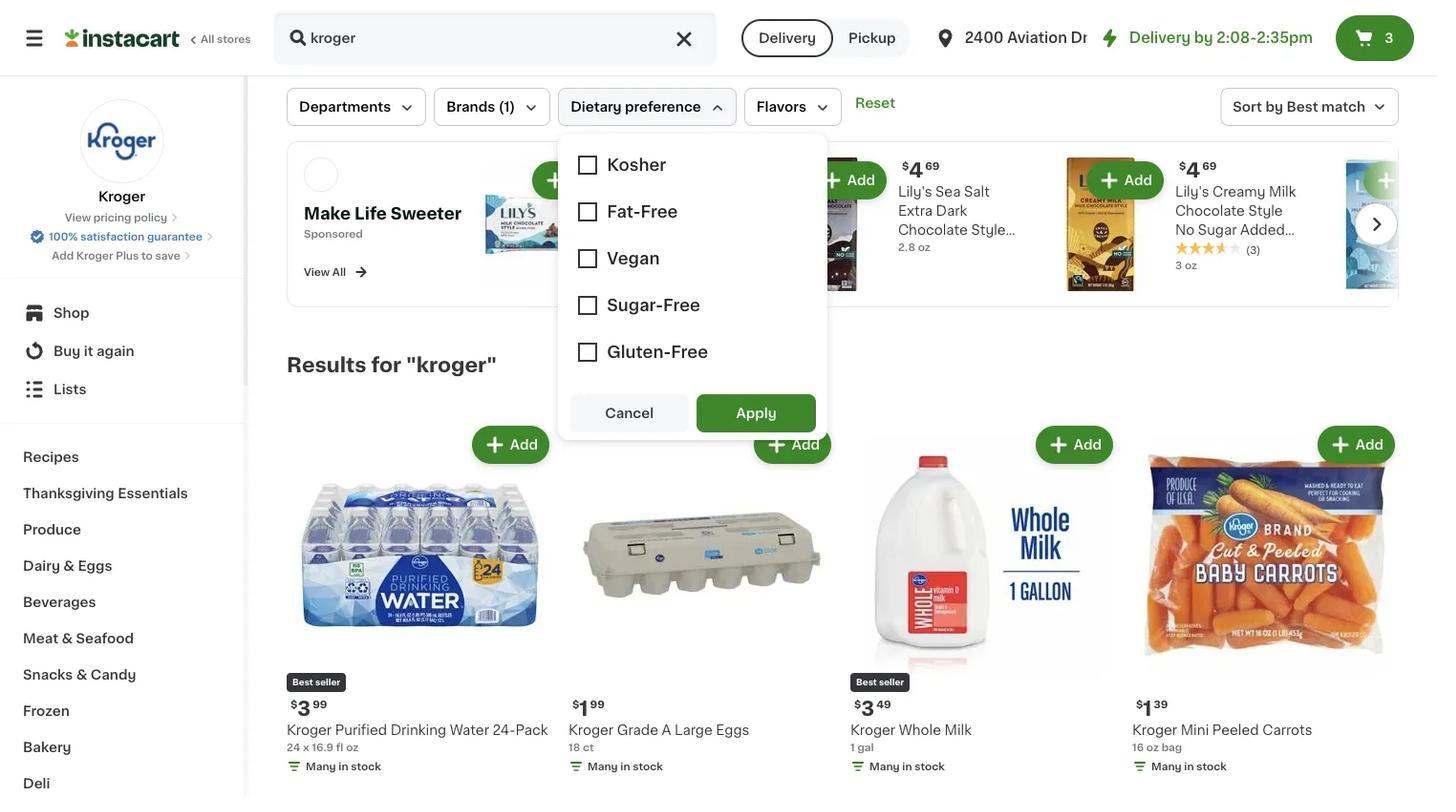 Task type: describe. For each thing, give the bounding box(es) containing it.
dr
[[1071, 31, 1088, 45]]

$ 8 99
[[625, 160, 662, 180]]

results for "kroger"
[[287, 355, 497, 375]]

preference
[[625, 100, 701, 114]]

buy
[[54, 345, 81, 358]]

cancel
[[605, 407, 654, 420]]

style inside lily's milk chocolate style no sugar added baking chips
[[694, 204, 729, 218]]

thanksgiving essentials
[[23, 487, 188, 501]]

view pricing policy link
[[65, 210, 179, 225]]

lily's image
[[304, 158, 338, 192]]

carrots
[[1262, 724, 1312, 738]]

add kroger plus to save link
[[52, 248, 192, 264]]

many in stock for kroger grade a large eggs
[[588, 762, 663, 773]]

delivery button
[[741, 19, 833, 57]]

16
[[1132, 743, 1144, 753]]

meat
[[23, 633, 58, 646]]

kroger grade a large eggs 18 ct
[[569, 724, 750, 753]]

instacart logo image
[[65, 27, 180, 50]]

sweeter
[[391, 206, 462, 222]]

bakery link
[[11, 730, 232, 766]]

in for kroger whole milk
[[902, 762, 912, 773]]

apply button
[[697, 395, 816, 433]]

best seller for whole
[[856, 679, 904, 687]]

kroger inside 'link'
[[76, 251, 113, 261]]

add link
[[1311, 158, 1437, 291]]

in for kroger purified drinking water 24-pack
[[339, 762, 348, 773]]

grade
[[617, 724, 658, 738]]

buy it again
[[54, 345, 134, 358]]

2400
[[965, 31, 1004, 45]]

1 up the ct
[[579, 699, 588, 719]]

69 for sea
[[925, 161, 940, 172]]

thanksgiving
[[23, 487, 114, 501]]

chocolate inside the lily's sea salt extra dark chocolate style no sugar added sweets
[[898, 224, 968, 237]]

2.8 oz
[[898, 242, 930, 253]]

delivery for delivery
[[759, 32, 816, 45]]

1 horizontal spatial all
[[332, 267, 346, 278]]

sort by best match
[[1233, 100, 1365, 114]]

9 oz
[[621, 242, 643, 253]]

deli
[[23, 778, 50, 791]]

99 for 3
[[313, 700, 327, 710]]

many for kroger whole milk
[[869, 762, 900, 773]]

pack
[[516, 724, 548, 738]]

sort
[[1233, 100, 1262, 114]]

2:08-
[[1217, 31, 1257, 45]]

meat & seafood link
[[11, 621, 232, 657]]

whole
[[899, 724, 941, 738]]

view for view pricing policy
[[65, 213, 91, 223]]

oz for 3 oz
[[1185, 260, 1197, 270]]

add kroger plus to save
[[52, 251, 180, 261]]

results
[[287, 355, 366, 375]]

sweets inside lily's creamy milk chocolate style no sugar added sweets
[[1175, 243, 1225, 256]]

best for kroger purified drinking water 24-pack
[[292, 679, 313, 687]]

bakery
[[23, 741, 71, 755]]

all stores link
[[65, 11, 252, 65]]

brands ( 1 )
[[446, 100, 515, 114]]

eggs inside kroger grade a large eggs 18 ct
[[716, 724, 750, 738]]

reset button
[[849, 88, 901, 118]]

frozen
[[23, 705, 70, 719]]

100% satisfaction guarantee
[[49, 232, 202, 242]]

sugar inside the lily's sea salt extra dark chocolate style no sugar added sweets
[[921, 243, 960, 256]]

lily's for lily's sea salt extra dark chocolate style no sugar added sweets
[[898, 185, 932, 199]]

bag
[[1162, 743, 1182, 753]]

100%
[[49, 232, 78, 242]]

produce link
[[11, 512, 232, 548]]

kroger mini peeled carrots 16 oz bag
[[1132, 724, 1312, 753]]

kroger whole milk 1 gal
[[850, 724, 972, 753]]

2 product group from the left
[[569, 422, 835, 779]]

no inside lily's creamy milk chocolate style no sugar added sweets
[[1175, 224, 1195, 237]]

many for kroger grade a large eggs
[[588, 762, 618, 773]]

49
[[876, 700, 891, 710]]

lily's sea salt extra dark chocolate style no sugar added sweets
[[898, 185, 1008, 275]]

reset
[[855, 97, 895, 110]]

pickup
[[849, 32, 896, 45]]

stock for kroger grade a large eggs
[[633, 762, 663, 773]]

essentials
[[118, 487, 188, 501]]

added inside lily's milk chocolate style no sugar added baking chips
[[686, 224, 731, 237]]

$ for kroger whole milk
[[854, 700, 861, 710]]

Search field
[[275, 13, 715, 63]]

sea
[[935, 185, 961, 199]]

by for delivery
[[1194, 31, 1213, 45]]

2.8
[[898, 242, 915, 253]]

service type group
[[741, 19, 911, 57]]

kroger for kroger whole milk 1 gal
[[850, 724, 895, 738]]

many in stock for lily's milk chocolate style no sugar added baking chips
[[640, 261, 716, 272]]

$ for kroger grade a large eggs
[[572, 700, 579, 710]]

extra
[[898, 204, 933, 218]]

lily's for lily's creamy milk chocolate style no sugar added sweets
[[1175, 185, 1209, 199]]

add inside 'link'
[[52, 251, 74, 261]]

$ 1 39
[[1136, 699, 1168, 719]]

dairy & eggs link
[[11, 548, 232, 585]]

added inside lily's creamy milk chocolate style no sugar added sweets
[[1240, 224, 1285, 237]]

"kroger"
[[406, 355, 497, 375]]

dairy
[[23, 560, 60, 573]]

(
[[498, 100, 504, 114]]

$ 4 69 for creamy
[[1179, 160, 1217, 180]]

)
[[510, 100, 515, 114]]

kroger for kroger purified drinking water 24-pack 24 x 16.9 fl oz
[[287, 724, 332, 738]]

many in stock for kroger whole milk
[[869, 762, 945, 773]]

life
[[355, 206, 387, 222]]

pricing
[[93, 213, 131, 223]]

kroger for kroger grade a large eggs 18 ct
[[569, 724, 614, 738]]

2400 aviation dr
[[965, 31, 1088, 45]]

aviation
[[1007, 31, 1067, 45]]

nsored
[[325, 229, 363, 239]]

it
[[84, 345, 93, 358]]

1 product group from the left
[[287, 422, 553, 779]]

seller for whole
[[879, 679, 904, 687]]

4 product group from the left
[[1132, 422, 1399, 779]]

$ 1 99
[[572, 699, 605, 719]]

seafood
[[76, 633, 134, 646]]

chocolate inside lily's milk chocolate style no sugar added baking chips
[[621, 204, 691, 218]]

chocolate inside lily's creamy milk chocolate style no sugar added sweets
[[1175, 204, 1245, 218]]

brands
[[446, 100, 495, 114]]

match
[[1321, 100, 1365, 114]]

many for lily's milk chocolate style no sugar added baking chips
[[640, 261, 670, 272]]

best inside field
[[1286, 100, 1318, 114]]

no inside the lily's sea salt extra dark chocolate style no sugar added sweets
[[898, 243, 918, 256]]

save
[[155, 251, 180, 261]]

in for lily's milk chocolate style no sugar added baking chips
[[673, 261, 683, 272]]

milk for kroger whole milk 1 gal
[[945, 724, 972, 738]]

thanksgiving essentials link
[[11, 476, 232, 512]]

guarantee
[[147, 232, 202, 242]]

policy
[[134, 213, 167, 223]]

deli link
[[11, 766, 232, 798]]

1 right brands on the left
[[504, 100, 510, 114]]

best for kroger whole milk
[[856, 679, 877, 687]]

oz inside kroger mini peeled carrots 16 oz bag
[[1146, 743, 1159, 753]]

lily's creamy milk chocolate style no sugar added sweets
[[1175, 185, 1296, 256]]

16.9
[[312, 743, 334, 753]]



Task type: locate. For each thing, give the bounding box(es) containing it.
meat & seafood
[[23, 633, 134, 646]]

no up 9 oz
[[621, 224, 640, 237]]

& left candy
[[76, 669, 87, 682]]

milk right the whole
[[945, 724, 972, 738]]

stock for kroger purified drinking water 24-pack
[[351, 762, 381, 773]]

★★★★★
[[1175, 242, 1242, 255], [1175, 242, 1242, 255]]

1 horizontal spatial no
[[898, 243, 918, 256]]

milk inside kroger whole milk 1 gal
[[945, 724, 972, 738]]

ct
[[583, 743, 594, 753]]

1 horizontal spatial eggs
[[716, 724, 750, 738]]

stock for kroger mini peeled carrots
[[1197, 762, 1227, 773]]

9
[[621, 242, 628, 253]]

delivery for delivery by 2:08-2:35pm
[[1129, 31, 1191, 45]]

many for kroger mini peeled carrots
[[1151, 762, 1182, 773]]

$ up extra
[[902, 161, 909, 172]]

$ inside $ 1 99
[[572, 700, 579, 710]]

best up $ 3 49
[[856, 679, 877, 687]]

many down baking
[[640, 261, 670, 272]]

in
[[673, 261, 683, 272], [339, 762, 348, 773], [620, 762, 630, 773], [902, 762, 912, 773], [1184, 762, 1194, 773]]

69 for creamy
[[1202, 161, 1217, 172]]

in for kroger mini peeled carrots
[[1184, 762, 1194, 773]]

39
[[1154, 700, 1168, 710]]

oz right fl
[[346, 743, 359, 753]]

milk for lily's creamy milk chocolate style no sugar added sweets
[[1269, 185, 1296, 199]]

$
[[625, 161, 632, 172], [902, 161, 909, 172], [1179, 161, 1186, 172], [290, 700, 297, 710], [572, 700, 579, 710], [854, 700, 861, 710], [1136, 700, 1143, 710]]

oz right 2.8
[[918, 242, 930, 253]]

style down salt
[[971, 224, 1006, 237]]

0 horizontal spatial sugar
[[644, 224, 683, 237]]

no inside lily's milk chocolate style no sugar added baking chips
[[621, 224, 640, 237]]

dark
[[936, 204, 967, 218]]

sugar down creamy
[[1198, 224, 1237, 237]]

by
[[1194, 31, 1213, 45], [1265, 100, 1283, 114]]

2 best seller from the left
[[856, 679, 904, 687]]

added inside the lily's sea salt extra dark chocolate style no sugar added sweets
[[963, 243, 1008, 256]]

1 horizontal spatial delivery
[[1129, 31, 1191, 45]]

0 horizontal spatial milk
[[658, 185, 685, 199]]

& for snacks
[[76, 669, 87, 682]]

milk inside lily's milk chocolate style no sugar added baking chips
[[658, 185, 685, 199]]

0 horizontal spatial sweets
[[898, 262, 948, 275]]

2 horizontal spatial chocolate
[[1175, 204, 1245, 218]]

1 vertical spatial view
[[304, 267, 330, 278]]

1 inside kroger whole milk 1 gal
[[850, 743, 855, 753]]

in down kroger whole milk 1 gal
[[902, 762, 912, 773]]

seller for purified
[[315, 679, 340, 687]]

1 horizontal spatial best seller
[[856, 679, 904, 687]]

sweets down 2.8 oz
[[898, 262, 948, 275]]

best seller up $ 3 99
[[292, 679, 340, 687]]

added up (3)
[[1240, 224, 1285, 237]]

69 up creamy
[[1202, 161, 1217, 172]]

many in stock down kroger whole milk 1 gal
[[869, 762, 945, 773]]

2 horizontal spatial milk
[[1269, 185, 1296, 199]]

$ inside $ 8 99
[[625, 161, 632, 172]]

1 vertical spatial all
[[332, 267, 346, 278]]

added up chips
[[686, 224, 731, 237]]

kroger up x
[[287, 724, 332, 738]]

add
[[570, 174, 598, 187], [847, 174, 875, 187], [1124, 174, 1152, 187], [1401, 174, 1429, 187], [52, 251, 74, 261], [510, 439, 538, 452], [792, 439, 820, 452], [1074, 439, 1102, 452], [1356, 439, 1384, 452]]

0 vertical spatial &
[[63, 560, 75, 573]]

shop
[[54, 307, 89, 320]]

99 for 1
[[590, 700, 605, 710]]

$ up 24
[[290, 700, 297, 710]]

eggs down "produce" link
[[78, 560, 112, 573]]

beverages
[[23, 596, 96, 610]]

best seller for purified
[[292, 679, 340, 687]]

0 horizontal spatial lily's
[[621, 185, 655, 199]]

2 horizontal spatial style
[[1248, 204, 1283, 218]]

sugar
[[644, 224, 683, 237], [1198, 224, 1237, 237], [921, 243, 960, 256]]

produce
[[23, 524, 81, 537]]

kroger for kroger mini peeled carrots 16 oz bag
[[1132, 724, 1177, 738]]

$ inside $ 1 39
[[1136, 700, 1143, 710]]

satisfaction
[[80, 232, 145, 242]]

oz down lily's creamy milk chocolate style no sugar added sweets
[[1185, 260, 1197, 270]]

$ for kroger purified drinking water 24-pack
[[290, 700, 297, 710]]

kroger logo image
[[80, 99, 164, 183]]

2 horizontal spatial added
[[1240, 224, 1285, 237]]

1 lily's from the left
[[621, 185, 655, 199]]

1 horizontal spatial seller
[[879, 679, 904, 687]]

3 product group from the left
[[850, 422, 1117, 779]]

seller
[[315, 679, 340, 687], [879, 679, 904, 687]]

style up chips
[[694, 204, 729, 218]]

in down grade
[[620, 762, 630, 773]]

$ for lily's creamy milk chocolate style no sugar added sweets
[[1179, 161, 1186, 172]]

kroger up 'gal'
[[850, 724, 895, 738]]

lily's left creamy
[[1175, 185, 1209, 199]]

a
[[662, 724, 671, 738]]

0 horizontal spatial by
[[1194, 31, 1213, 45]]

1 left 39 in the bottom right of the page
[[1143, 699, 1152, 719]]

$ for lily's milk chocolate style no sugar added baking chips
[[625, 161, 632, 172]]

0 horizontal spatial 99
[[313, 700, 327, 710]]

8
[[632, 160, 646, 180]]

gal
[[857, 743, 874, 753]]

99
[[648, 161, 662, 172], [313, 700, 327, 710], [590, 700, 605, 710]]

flavors button
[[744, 88, 842, 126]]

in for kroger grade a large eggs
[[620, 762, 630, 773]]

recipes link
[[11, 440, 232, 476]]

flavors
[[757, 100, 806, 114]]

1 horizontal spatial sugar
[[921, 243, 960, 256]]

lily's milk chocolate style no sugar added baking chips
[[621, 185, 731, 256]]

99 inside $ 8 99
[[648, 161, 662, 172]]

lily's
[[621, 185, 655, 199], [898, 185, 932, 199], [1175, 185, 1209, 199]]

0 vertical spatial view
[[65, 213, 91, 223]]

kroger
[[98, 190, 145, 204], [76, 251, 113, 261], [287, 724, 332, 738], [569, 724, 614, 738], [850, 724, 895, 738], [1132, 724, 1177, 738]]

kroger inside kroger mini peeled carrots 16 oz bag
[[1132, 724, 1177, 738]]

many down 'gal'
[[869, 762, 900, 773]]

1 vertical spatial by
[[1265, 100, 1283, 114]]

dietary preference
[[571, 100, 701, 114]]

many in stock for kroger mini peeled carrots
[[1151, 762, 1227, 773]]

1 vertical spatial &
[[62, 633, 73, 646]]

0 horizontal spatial best
[[292, 679, 313, 687]]

cancel button
[[570, 395, 689, 433]]

1 vertical spatial eggs
[[716, 724, 750, 738]]

sugar right 2.8
[[921, 243, 960, 256]]

kroger inside kroger purified drinking water 24-pack 24 x 16.9 fl oz
[[287, 724, 332, 738]]

100% satisfaction guarantee button
[[30, 225, 214, 245]]

99 right the 8 on the top left of the page
[[648, 161, 662, 172]]

kroger link
[[80, 99, 164, 206]]

1 69 from the left
[[925, 161, 940, 172]]

spo
[[304, 229, 325, 239]]

kroger inside kroger grade a large eggs 18 ct
[[569, 724, 614, 738]]

1 horizontal spatial view
[[304, 267, 330, 278]]

milk down $ 8 99 at the top of the page
[[658, 185, 685, 199]]

3 inside button
[[1385, 32, 1393, 45]]

$ 4 69 for sea
[[902, 160, 940, 180]]

$ for kroger mini peeled carrots
[[1136, 700, 1143, 710]]

view up 100%
[[65, 213, 91, 223]]

chocolate up 2.8 oz
[[898, 224, 968, 237]]

many in stock down bag
[[1151, 762, 1227, 773]]

1 4 from the left
[[909, 160, 923, 180]]

product group
[[287, 422, 553, 779], [569, 422, 835, 779], [850, 422, 1117, 779], [1132, 422, 1399, 779]]

by right sort
[[1265, 100, 1283, 114]]

sweets up the 3 oz
[[1175, 243, 1225, 256]]

2 horizontal spatial lily's
[[1175, 185, 1209, 199]]

$ 4 69 up creamy
[[1179, 160, 1217, 180]]

0 horizontal spatial no
[[621, 224, 640, 237]]

1 best seller from the left
[[292, 679, 340, 687]]

oz right the 9
[[631, 242, 643, 253]]

lily's down the 8 on the top left of the page
[[621, 185, 655, 199]]

many down 16.9
[[306, 762, 336, 773]]

style down creamy
[[1248, 204, 1283, 218]]

by inside field
[[1265, 100, 1283, 114]]

2400 aviation dr button
[[934, 11, 1088, 65]]

lily's inside lily's creamy milk chocolate style no sugar added sweets
[[1175, 185, 1209, 199]]

1 horizontal spatial by
[[1265, 100, 1283, 114]]

beverages link
[[11, 585, 232, 621]]

1 horizontal spatial added
[[963, 243, 1008, 256]]

kroger up view pricing policy link
[[98, 190, 145, 204]]

2 4 from the left
[[1186, 160, 1200, 180]]

Best match Sort by field
[[1220, 88, 1399, 126]]

milk inside lily's creamy milk chocolate style no sugar added sweets
[[1269, 185, 1296, 199]]

0 horizontal spatial chocolate
[[621, 204, 691, 218]]

kroger down $ 1 39
[[1132, 724, 1177, 738]]

$ down dietary preference
[[625, 161, 632, 172]]

lily's up extra
[[898, 185, 932, 199]]

kroger inside kroger whole milk 1 gal
[[850, 724, 895, 738]]

0 horizontal spatial eggs
[[78, 560, 112, 573]]

stock down kroger grade a large eggs 18 ct
[[633, 762, 663, 773]]

kroger up the ct
[[569, 724, 614, 738]]

oz
[[631, 242, 643, 253], [918, 242, 930, 253], [1185, 260, 1197, 270], [346, 743, 359, 753], [1146, 743, 1159, 753]]

1 horizontal spatial $ 4 69
[[1179, 160, 1217, 180]]

delivery by 2:08-2:35pm link
[[1099, 27, 1313, 50]]

apply
[[736, 407, 777, 420]]

dietary preference button
[[558, 88, 736, 126]]

view for view all
[[304, 267, 330, 278]]

milk right creamy
[[1269, 185, 1296, 199]]

$ left 39 in the bottom right of the page
[[1136, 700, 1143, 710]]

in down fl
[[339, 762, 348, 773]]

69 up sea
[[925, 161, 940, 172]]

added down dark
[[963, 243, 1008, 256]]

4 for lily's creamy milk chocolate style no sugar added sweets
[[1186, 160, 1200, 180]]

stock down chips
[[685, 261, 716, 272]]

salt
[[964, 185, 990, 199]]

99 up the ct
[[590, 700, 605, 710]]

sugar up baking
[[644, 224, 683, 237]]

& right meat
[[62, 633, 73, 646]]

many for kroger purified drinking water 24-pack
[[306, 762, 336, 773]]

by left 2:08-
[[1194, 31, 1213, 45]]

2 seller from the left
[[879, 679, 904, 687]]

$ up 18
[[572, 700, 579, 710]]

best left match
[[1286, 100, 1318, 114]]

$ left 49
[[854, 700, 861, 710]]

style inside the lily's sea salt extra dark chocolate style no sugar added sweets
[[971, 224, 1006, 237]]

24-
[[493, 724, 516, 738]]

2 horizontal spatial 99
[[648, 161, 662, 172]]

$ up lily's creamy milk chocolate style no sugar added sweets
[[1179, 161, 1186, 172]]

sugar inside lily's milk chocolate style no sugar added baking chips
[[644, 224, 683, 237]]

1 horizontal spatial 69
[[1202, 161, 1217, 172]]

dairy & eggs
[[23, 560, 112, 573]]

0 horizontal spatial delivery
[[759, 32, 816, 45]]

lily's inside the lily's sea salt extra dark chocolate style no sugar added sweets
[[898, 185, 932, 199]]

1 horizontal spatial best
[[856, 679, 877, 687]]

lily's for lily's milk chocolate style no sugar added baking chips
[[621, 185, 655, 199]]

3 button
[[1336, 15, 1414, 61]]

2 vertical spatial &
[[76, 669, 87, 682]]

4 for lily's sea salt extra dark chocolate style no sugar added sweets
[[909, 160, 923, 180]]

2 horizontal spatial no
[[1175, 224, 1195, 237]]

all
[[201, 34, 214, 44], [332, 267, 346, 278]]

1 horizontal spatial sweets
[[1175, 243, 1225, 256]]

$ 4 69 up sea
[[902, 160, 940, 180]]

stock down kroger whole milk 1 gal
[[915, 762, 945, 773]]

many down bag
[[1151, 762, 1182, 773]]

None search field
[[273, 11, 717, 65]]

best seller up 49
[[856, 679, 904, 687]]

2:35pm
[[1257, 31, 1313, 45]]

many in stock down fl
[[306, 762, 381, 773]]

all left stores
[[201, 34, 214, 44]]

view down 'spo'
[[304, 267, 330, 278]]

no down extra
[[898, 243, 918, 256]]

many in stock for kroger purified drinking water 24-pack
[[306, 762, 381, 773]]

many down the ct
[[588, 762, 618, 773]]

snacks & candy link
[[11, 657, 232, 694]]

eggs right large
[[716, 724, 750, 738]]

0 horizontal spatial all
[[201, 34, 214, 44]]

99 inside $ 1 99
[[590, 700, 605, 710]]

24
[[287, 743, 300, 753]]

kroger for kroger
[[98, 190, 145, 204]]

0 vertical spatial by
[[1194, 31, 1213, 45]]

stock for kroger whole milk
[[915, 762, 945, 773]]

chips
[[670, 243, 709, 256]]

1 $ 4 69 from the left
[[902, 160, 940, 180]]

0 horizontal spatial 69
[[925, 161, 940, 172]]

2 horizontal spatial best
[[1286, 100, 1318, 114]]

candy
[[91, 669, 136, 682]]

0 vertical spatial all
[[201, 34, 214, 44]]

many in stock down grade
[[588, 762, 663, 773]]

stock down kroger mini peeled carrots 16 oz bag
[[1197, 762, 1227, 773]]

99 for 8
[[648, 161, 662, 172]]

$ inside $ 3 49
[[854, 700, 861, 710]]

1 horizontal spatial chocolate
[[898, 224, 968, 237]]

style inside lily's creamy milk chocolate style no sugar added sweets
[[1248, 204, 1283, 218]]

0 horizontal spatial style
[[694, 204, 729, 218]]

seller up 49
[[879, 679, 904, 687]]

$ inside $ 3 99
[[290, 700, 297, 710]]

delivery left 2:08-
[[1129, 31, 1191, 45]]

& for meat
[[62, 633, 73, 646]]

stock for lily's milk chocolate style no sugar added baking chips
[[685, 261, 716, 272]]

milk
[[658, 185, 685, 199], [1269, 185, 1296, 199], [945, 724, 972, 738]]

4 up lily's creamy milk chocolate style no sugar added sweets
[[1186, 160, 1200, 180]]

1
[[504, 100, 510, 114], [579, 699, 588, 719], [1143, 699, 1152, 719], [850, 743, 855, 753]]

1 horizontal spatial lily's
[[898, 185, 932, 199]]

1 seller from the left
[[315, 679, 340, 687]]

delivery
[[1129, 31, 1191, 45], [759, 32, 816, 45]]

oz for 9 oz
[[631, 242, 643, 253]]

3 lily's from the left
[[1175, 185, 1209, 199]]

2 lily's from the left
[[898, 185, 932, 199]]

99 inside $ 3 99
[[313, 700, 327, 710]]

& for dairy
[[63, 560, 75, 573]]

3 oz
[[1175, 260, 1197, 270]]

best up $ 3 99
[[292, 679, 313, 687]]

best seller
[[292, 679, 340, 687], [856, 679, 904, 687]]

1 horizontal spatial style
[[971, 224, 1006, 237]]

x
[[303, 743, 309, 753]]

large
[[675, 724, 713, 738]]

all stores
[[201, 34, 251, 44]]

make
[[304, 206, 351, 222]]

kroger down satisfaction
[[76, 251, 113, 261]]

oz for 2.8 oz
[[918, 242, 930, 253]]

1 horizontal spatial milk
[[945, 724, 972, 738]]

kroger purified drinking water 24-pack 24 x 16.9 fl oz
[[287, 724, 548, 753]]

0 horizontal spatial added
[[686, 224, 731, 237]]

1 vertical spatial sweets
[[898, 262, 948, 275]]

oz right 16 at right bottom
[[1146, 743, 1159, 753]]

no up the 3 oz
[[1175, 224, 1195, 237]]

4 up extra
[[909, 160, 923, 180]]

0 vertical spatial eggs
[[78, 560, 112, 573]]

& right "dairy"
[[63, 560, 75, 573]]

eggs
[[78, 560, 112, 573], [716, 724, 750, 738]]

0 horizontal spatial best seller
[[292, 679, 340, 687]]

mini
[[1181, 724, 1209, 738]]

1 horizontal spatial 99
[[590, 700, 605, 710]]

sweets inside the lily's sea salt extra dark chocolate style no sugar added sweets
[[898, 262, 948, 275]]

oz inside kroger purified drinking water 24-pack 24 x 16.9 fl oz
[[346, 743, 359, 753]]

sweets
[[1175, 243, 1225, 256], [898, 262, 948, 275]]

add button
[[534, 163, 608, 198], [811, 163, 885, 198], [1088, 163, 1162, 198], [1365, 163, 1437, 198], [474, 428, 547, 462], [756, 428, 829, 462], [1037, 428, 1111, 462], [1319, 428, 1393, 462]]

1 horizontal spatial 4
[[1186, 160, 1200, 180]]

lists link
[[11, 371, 232, 409]]

frozen link
[[11, 694, 232, 730]]

seller up $ 3 99
[[315, 679, 340, 687]]

again
[[97, 345, 134, 358]]

fl
[[336, 743, 343, 753]]

in down mini
[[1184, 762, 1194, 773]]

lily's inside lily's milk chocolate style no sugar added baking chips
[[621, 185, 655, 199]]

many in stock down chips
[[640, 261, 716, 272]]

in down chips
[[673, 261, 683, 272]]

0 horizontal spatial 4
[[909, 160, 923, 180]]

2 69 from the left
[[1202, 161, 1217, 172]]

all down nsored
[[332, 267, 346, 278]]

added
[[686, 224, 731, 237], [1240, 224, 1285, 237], [963, 243, 1008, 256]]

$ for lily's sea salt extra dark chocolate style no sugar added sweets
[[902, 161, 909, 172]]

delivery up flavors dropdown button on the right of page
[[759, 32, 816, 45]]

0 vertical spatial sweets
[[1175, 243, 1225, 256]]

99 up 16.9
[[313, 700, 327, 710]]

2 horizontal spatial sugar
[[1198, 224, 1237, 237]]

2 $ 4 69 from the left
[[1179, 160, 1217, 180]]

view pricing policy
[[65, 213, 167, 223]]

delivery inside button
[[759, 32, 816, 45]]

by for sort
[[1265, 100, 1283, 114]]

purified
[[335, 724, 387, 738]]

0 horizontal spatial view
[[65, 213, 91, 223]]

1 left 'gal'
[[850, 743, 855, 753]]

0 horizontal spatial $ 4 69
[[902, 160, 940, 180]]

chocolate down creamy
[[1175, 204, 1245, 218]]

best
[[1286, 100, 1318, 114], [292, 679, 313, 687], [856, 679, 877, 687]]

sugar inside lily's creamy milk chocolate style no sugar added sweets
[[1198, 224, 1237, 237]]

69
[[925, 161, 940, 172], [1202, 161, 1217, 172]]

chocolate up baking
[[621, 204, 691, 218]]

snacks
[[23, 669, 73, 682]]

0 horizontal spatial seller
[[315, 679, 340, 687]]

pickup button
[[833, 19, 911, 57]]

stock down purified on the left of page
[[351, 762, 381, 773]]



Task type: vqa. For each thing, say whether or not it's contained in the screenshot.
Add Kroger Plus to save
yes



